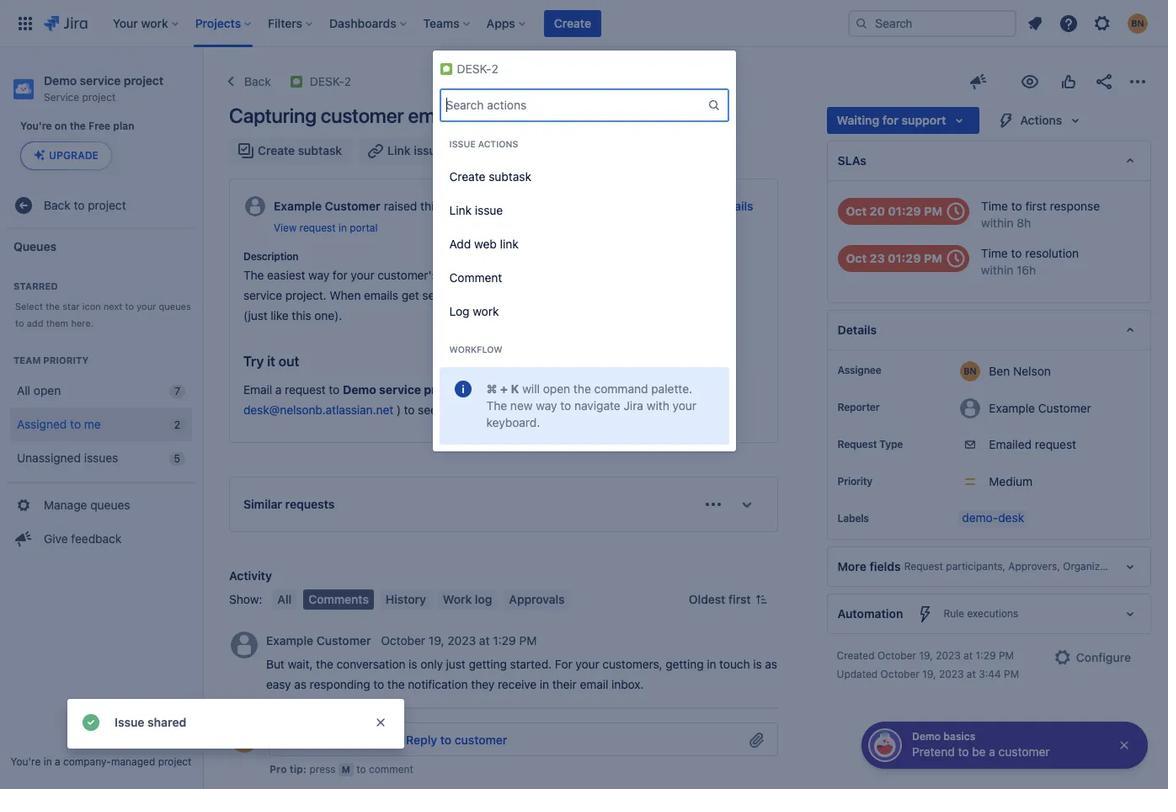 Task type: locate. For each thing, give the bounding box(es) containing it.
1 horizontal spatial for
[[507, 403, 522, 417]]

requests right similar in the left of the page
[[285, 497, 335, 512]]

0 vertical spatial service
[[80, 73, 121, 88]]

service up )
[[379, 383, 421, 397]]

dialog containing desk-2
[[433, 51, 736, 452]]

customer
[[325, 199, 381, 213]]

reporter
[[838, 401, 880, 414]]

at down log
[[479, 634, 490, 648]]

0 horizontal spatial it
[[267, 354, 276, 369]]

1 getting from the left
[[469, 657, 507, 672]]

1 horizontal spatial link
[[450, 203, 472, 217]]

service up free
[[80, 73, 121, 88]]

0 horizontal spatial link issue
[[388, 143, 443, 158]]

they inside but wait, the conversation is only just getting started. for your customers, getting in touch is as easy as responding to the notification they receive in their email inbox.
[[471, 678, 495, 692]]

team priority
[[13, 355, 89, 366]]

email inside but wait, the conversation is only just getting started. for your customers, getting in touch is as easy as responding to the notification they receive in their email inbox.
[[580, 678, 609, 692]]

the up the customers
[[574, 382, 591, 396]]

back inside "link"
[[244, 74, 271, 88]]

2 right service request 'icon' on the left top of the page
[[492, 62, 499, 76]]

you're
[[20, 120, 52, 132], [11, 756, 41, 769]]

1 vertical spatial it
[[466, 403, 473, 417]]

all inside button
[[278, 592, 292, 607]]

0 horizontal spatial as
[[294, 678, 307, 692]]

oct 20 01:29 pm
[[847, 204, 943, 218]]

plan
[[113, 120, 134, 132]]

0 horizontal spatial this
[[292, 308, 312, 323]]

1 vertical spatial requests
[[285, 497, 335, 512]]

the
[[70, 120, 86, 132], [46, 301, 60, 312], [574, 382, 591, 396], [316, 657, 334, 672], [388, 678, 405, 692]]

work
[[443, 592, 472, 607]]

project up plan
[[124, 73, 164, 88]]

demo for demo basics
[[913, 731, 942, 743]]

service inside demo service project service project
[[80, 73, 121, 88]]

time inside time to resolution within 16h
[[982, 246, 1009, 260]]

1:29 up started.
[[493, 634, 516, 648]]

1 vertical spatial within
[[982, 263, 1014, 277]]

0 vertical spatial queues
[[159, 301, 191, 312]]

project up free
[[82, 91, 116, 104]]

october
[[381, 634, 426, 648], [878, 650, 917, 662], [881, 668, 920, 681]]

0 horizontal spatial back
[[44, 198, 71, 212]]

1:29 up 3:44 on the right bottom
[[976, 650, 997, 662]]

your down will
[[525, 403, 549, 417]]

2 vertical spatial october
[[881, 668, 920, 681]]

2 vertical spatial demo
[[913, 731, 942, 743]]

link issue button up sending
[[440, 193, 729, 227]]

open down team priority
[[34, 383, 61, 397]]

to
[[74, 198, 85, 212], [1012, 199, 1023, 213], [1012, 246, 1023, 260], [441, 268, 452, 282], [691, 268, 702, 282], [449, 288, 460, 303], [125, 301, 134, 312], [15, 318, 24, 329], [329, 383, 340, 397], [561, 399, 572, 413], [404, 403, 415, 417], [70, 417, 81, 431], [374, 678, 384, 692], [441, 734, 452, 748], [959, 745, 970, 759], [357, 764, 366, 776]]

as right queue
[[663, 288, 675, 303]]

when
[[330, 288, 361, 303]]

within left 16h
[[982, 263, 1014, 277]]

a inside the easiest way for your customer's to request help is by sending an email request to your service project. when emails get sent to your project, they land in your queue as a request (just like this one).
[[678, 288, 685, 303]]

your up log work
[[463, 288, 487, 303]]

type
[[880, 438, 904, 451]]

clockicon image left within 8h "button"
[[943, 198, 970, 225]]

details
[[717, 199, 754, 213]]

tip:
[[290, 764, 307, 776]]

link down the capturing customer email requests
[[388, 143, 411, 158]]

internal
[[306, 734, 348, 748]]

october right the updated
[[881, 668, 920, 681]]

0 horizontal spatial first
[[729, 592, 751, 607]]

approvals button
[[504, 590, 570, 610]]

1 vertical spatial add
[[281, 734, 303, 748]]

customer right be
[[999, 745, 1051, 759]]

first inside time to first response within 8h
[[1026, 199, 1047, 213]]

issue for issue shared
[[115, 716, 145, 730]]

issue left actions
[[450, 139, 476, 149]]

pm right 20 on the right top of page
[[925, 204, 943, 218]]

a
[[678, 288, 685, 303], [275, 383, 282, 397], [990, 745, 996, 759], [55, 756, 60, 769]]

1 vertical spatial link issue
[[450, 203, 503, 217]]

Actions menu: DESK-2 field
[[441, 90, 708, 120]]

a down try it out
[[275, 383, 282, 397]]

2 vertical spatial 2023
[[940, 668, 965, 681]]

0 horizontal spatial queues
[[90, 498, 130, 512]]

1 horizontal spatial desk-
[[457, 62, 492, 76]]

1 horizontal spatial link issue
[[450, 203, 503, 217]]

0 vertical spatial back
[[244, 74, 271, 88]]

you're left the company- at the left bottom of page
[[11, 756, 41, 769]]

you're for you're on the free plan
[[20, 120, 52, 132]]

email right k
[[524, 383, 552, 397]]

to inside time to first response within 8h
[[1012, 199, 1023, 213]]

to left be
[[959, 745, 970, 759]]

2 vertical spatial create
[[450, 169, 486, 183]]

just
[[446, 657, 466, 672]]

create down issue actions
[[450, 169, 486, 183]]

your inside select the star icon next to your queues to add them here.
[[137, 301, 156, 312]]

1 horizontal spatial 1:29
[[976, 650, 997, 662]]

view request in portal
[[274, 222, 378, 234]]

to down conversation
[[374, 678, 384, 692]]

queues up give feedback button
[[90, 498, 130, 512]]

1 horizontal spatial demo
[[343, 383, 376, 397]]

01:29 for 23
[[888, 251, 922, 266]]

is right touch at the right of the page
[[754, 657, 762, 672]]

2 oct from the top
[[847, 251, 867, 266]]

started.
[[510, 657, 552, 672]]

for up when on the left top
[[333, 268, 348, 282]]

getting left touch at the right of the page
[[666, 657, 704, 672]]

desk
[[999, 511, 1025, 525]]

add for add internal note
[[281, 734, 303, 748]]

it right try
[[267, 354, 276, 369]]

1 vertical spatial create
[[258, 143, 295, 158]]

0 horizontal spatial add
[[281, 734, 303, 748]]

october 19, 2023 at 1:29 pm
[[381, 634, 537, 648]]

reply to customer button
[[396, 728, 518, 755]]

0 vertical spatial 2023
[[448, 634, 476, 648]]

0 horizontal spatial create
[[258, 143, 295, 158]]

1 horizontal spatial getting
[[666, 657, 704, 672]]

address
[[555, 383, 599, 397]]

first inside oldest first "button"
[[729, 592, 751, 607]]

desk-2 link
[[310, 72, 352, 92]]

create up actions menu: desk-2 field
[[554, 16, 592, 30]]

configure link
[[1043, 645, 1142, 672]]

add web link
[[450, 236, 519, 251]]

project's
[[424, 383, 476, 397]]

0 vertical spatial oct
[[847, 204, 867, 218]]

1 horizontal spatial the
[[487, 399, 508, 413]]

0 vertical spatial as
[[663, 288, 675, 303]]

0 vertical spatial priority
[[43, 355, 89, 366]]

a right be
[[990, 745, 996, 759]]

2 horizontal spatial customer
[[999, 745, 1051, 759]]

to right )
[[404, 403, 415, 417]]

1 horizontal spatial back
[[244, 74, 271, 88]]

)
[[397, 403, 401, 417]]

request right emailed
[[1036, 437, 1077, 452]]

the inside the will open the command palette. the new way to navigate jira with your keyboard.
[[574, 382, 591, 396]]

issue
[[414, 143, 443, 158], [475, 203, 503, 217]]

an
[[599, 268, 612, 282]]

way inside the will open the command palette. the new way to navigate jira with your keyboard.
[[536, 399, 558, 413]]

first up "8h"
[[1026, 199, 1047, 213]]

the inside select the star icon next to your queues to add them here.
[[46, 301, 60, 312]]

back for back
[[244, 74, 271, 88]]

oct left 23
[[847, 251, 867, 266]]

pretend
[[913, 745, 955, 759]]

back up queues
[[44, 198, 71, 212]]

0 vertical spatial link
[[388, 143, 411, 158]]

way inside the easiest way for your customer's to request help is by sending an email request to your service project. when emails get sent to your project, they land in your queue as a request (just like this one).
[[309, 268, 330, 282]]

to left me
[[70, 417, 81, 431]]

touch
[[720, 657, 751, 672]]

1 vertical spatial subtask
[[489, 169, 532, 183]]

the right on
[[70, 120, 86, 132]]

back up capturing
[[244, 74, 271, 88]]

2 vertical spatial service
[[379, 383, 421, 397]]

show image
[[734, 491, 761, 518]]

2 01:29 from the top
[[888, 251, 922, 266]]

a right queue
[[678, 288, 685, 303]]

demo inside demo basics pretend to be a customer
[[913, 731, 942, 743]]

0 vertical spatial all
[[17, 383, 30, 397]]

to inside time to resolution within 16h
[[1012, 246, 1023, 260]]

getting right just
[[469, 657, 507, 672]]

0 horizontal spatial the
[[244, 268, 264, 282]]

subtask down capturing
[[298, 143, 342, 158]]

to up log
[[449, 288, 460, 303]]

1 oct from the top
[[847, 204, 867, 218]]

0 horizontal spatial getting
[[469, 657, 507, 672]]

customers
[[552, 403, 609, 417]]

to up "within 16h" button
[[1012, 246, 1023, 260]]

capturing customer email requests
[[229, 104, 536, 127]]

oct 23 01:29 pm
[[847, 251, 943, 266]]

email right an
[[615, 268, 644, 282]]

01:29 right 20 on the right top of page
[[889, 204, 922, 218]]

1 horizontal spatial 2
[[345, 74, 352, 88]]

1 vertical spatial priority
[[838, 475, 873, 488]]

a left the company- at the left bottom of page
[[55, 756, 60, 769]]

issue for issue actions
[[450, 139, 476, 149]]

group
[[7, 482, 196, 561]]

1 vertical spatial queues
[[90, 498, 130, 512]]

request inside email a request to demo service project's support email address ( desk@nelsonb.atlassian.net ) to see how it looks for your customers and agents.
[[285, 383, 326, 397]]

jira image
[[44, 13, 87, 33], [44, 13, 87, 33]]

clockicon image left "within 16h" button
[[943, 245, 970, 272]]

demo inside demo service project service project
[[44, 73, 77, 88]]

time for time to first response within 8h
[[982, 199, 1009, 213]]

priority inside group
[[43, 355, 89, 366]]

request up desk@nelsonb.atlassian.net link
[[285, 383, 326, 397]]

desk- right service request 'icon' on the left top of the page
[[457, 62, 492, 76]]

create subtask down capturing
[[258, 143, 342, 158]]

queues
[[159, 301, 191, 312], [90, 498, 130, 512]]

add internal note button
[[271, 728, 386, 755]]

issue left issue actions
[[414, 143, 443, 158]]

desk- inside dialog
[[457, 62, 492, 76]]

priority
[[43, 355, 89, 366], [838, 475, 873, 488]]

october right created
[[878, 650, 917, 662]]

0 horizontal spatial customer
[[321, 104, 404, 127]]

issue actions
[[450, 139, 519, 149]]

at left 3:44 on the right bottom
[[967, 668, 977, 681]]

raised
[[384, 199, 417, 213]]

this inside the easiest way for your customer's to request help is by sending an email request to your service project. when emails get sent to your project, they land in your queue as a request (just like this one).
[[292, 308, 312, 323]]

1 horizontal spatial all
[[278, 592, 292, 607]]

dialog
[[433, 51, 736, 452]]

create down capturing
[[258, 143, 295, 158]]

all inside "team priority" group
[[17, 383, 30, 397]]

add web link button
[[440, 227, 729, 260]]

0 horizontal spatial open
[[34, 383, 61, 397]]

the right wait,
[[316, 657, 334, 672]]

in
[[339, 222, 347, 234], [587, 288, 596, 303], [707, 657, 717, 672], [540, 678, 550, 692], [44, 756, 52, 769]]

1 horizontal spatial they
[[534, 288, 558, 303]]

they inside the easiest way for your customer's to request help is by sending an email request to your service project. when emails get sent to your project, they land in your queue as a request (just like this one).
[[534, 288, 558, 303]]

request type
[[838, 438, 904, 451]]

0 horizontal spatial service
[[80, 73, 121, 88]]

2 inside "team priority" group
[[174, 419, 180, 432]]

1 horizontal spatial issue
[[450, 139, 476, 149]]

subtask
[[298, 143, 342, 158], [489, 169, 532, 183]]

open inside "team priority" group
[[34, 383, 61, 397]]

0 horizontal spatial demo
[[44, 73, 77, 88]]

create subtask button up the add web link button
[[440, 159, 729, 193]]

the for but wait, the conversation is only just getting started. for your customers, getting in touch is as easy as responding to the notification they receive in their email inbox.
[[316, 657, 334, 672]]

01:29 for 20
[[889, 204, 922, 218]]

in inside the easiest way for your customer's to request help is by sending an email request to your service project. when emails get sent to your project, they land in your queue as a request (just like this one).
[[587, 288, 596, 303]]

clockicon image
[[943, 198, 970, 225], [943, 245, 970, 272]]

comments button
[[304, 590, 374, 610]]

service request image
[[440, 62, 453, 76]]

for down k
[[507, 403, 522, 417]]

demo up service at the top of page
[[44, 73, 77, 88]]

0 horizontal spatial they
[[471, 678, 495, 692]]

way up the project.
[[309, 268, 330, 282]]

0 vertical spatial subtask
[[298, 143, 342, 158]]

within inside time to resolution within 16h
[[982, 263, 1014, 277]]

notification
[[408, 678, 468, 692]]

project,
[[490, 288, 531, 303]]

1 vertical spatial email
[[244, 383, 272, 397]]

a inside email a request to demo service project's support email address ( desk@nelsonb.atlassian.net ) to see how it looks for your customers and agents.
[[275, 383, 282, 397]]

01:29 right 23
[[888, 251, 922, 266]]

0 vertical spatial you're
[[20, 120, 52, 132]]

it right "how"
[[466, 403, 473, 417]]

will open the command palette. the new way to navigate jira with your keyboard.
[[487, 382, 697, 430]]

oct for oct 23 01:29 pm
[[847, 251, 867, 266]]

free
[[89, 120, 111, 132]]

queues
[[13, 239, 57, 253]]

2 up the capturing customer email requests
[[345, 74, 352, 88]]

1:29 inside created october 19, 2023 at 1:29 pm updated october 19, 2023 at 3:44 pm
[[976, 650, 997, 662]]

service inside email a request to demo service project's support email address ( desk@nelsonb.atlassian.net ) to see how it looks for your customers and agents.
[[379, 383, 421, 397]]

0 vertical spatial issue
[[450, 139, 476, 149]]

1 vertical spatial way
[[536, 399, 558, 413]]

issue left shared
[[115, 716, 145, 730]]

the for will open the command palette. the new way to navigate jira with your keyboard.
[[574, 382, 591, 396]]

2023 left 3:44 on the right bottom
[[940, 668, 965, 681]]

1 vertical spatial clockicon image
[[943, 245, 970, 272]]

1 horizontal spatial first
[[1026, 199, 1047, 213]]

⌘ + k
[[487, 382, 520, 396]]

1 vertical spatial time
[[982, 246, 1009, 260]]

1 vertical spatial demo
[[343, 383, 376, 397]]

1 horizontal spatial as
[[663, 288, 675, 303]]

add attachment image
[[747, 731, 767, 751]]

add left the web
[[450, 236, 471, 251]]

time inside time to first response within 8h
[[982, 199, 1009, 213]]

emails
[[364, 288, 399, 303]]

1 horizontal spatial desk-2
[[457, 62, 499, 76]]

pm up 3:44 on the right bottom
[[999, 650, 1015, 662]]

unassigned issues
[[17, 451, 118, 465]]

2 horizontal spatial service
[[379, 383, 421, 397]]

oldest first button
[[679, 590, 778, 610]]

service inside the easiest way for your customer's to request help is by sending an email request to your service project. when emails get sent to your project, they land in your queue as a request (just like this one).
[[244, 288, 282, 303]]

1 01:29 from the top
[[889, 204, 922, 218]]

0 horizontal spatial issue
[[115, 716, 145, 730]]

the inside the will open the command palette. the new way to navigate jira with your keyboard.
[[487, 399, 508, 413]]

0 horizontal spatial create subtask
[[258, 143, 342, 158]]

7
[[175, 385, 180, 398]]

reply
[[406, 734, 437, 748]]

email right via
[[507, 199, 538, 213]]

in right land
[[587, 288, 596, 303]]

menu bar
[[269, 590, 574, 610]]

01:29
[[889, 204, 922, 218], [888, 251, 922, 266]]

within 16h button
[[982, 262, 1037, 279]]

easiest
[[267, 268, 305, 282]]

email down try
[[244, 383, 272, 397]]

desk-2 right service request 'icon' on the left top of the page
[[457, 62, 499, 76]]

0 horizontal spatial is
[[409, 657, 418, 672]]

star
[[63, 301, 80, 312]]

your right for
[[576, 657, 600, 672]]

see
[[418, 403, 437, 417]]

oct left 20 on the right top of page
[[847, 204, 867, 218]]

link issue up add web link
[[450, 203, 503, 217]]

wait,
[[288, 657, 313, 672]]

19,
[[429, 634, 445, 648], [920, 650, 934, 662], [923, 668, 937, 681]]

1 vertical spatial the
[[487, 399, 508, 413]]

desk-2 up the capturing customer email requests
[[310, 74, 352, 88]]

open for will
[[543, 382, 571, 396]]

1 horizontal spatial create
[[450, 169, 486, 183]]

email right their
[[580, 678, 609, 692]]

0 horizontal spatial all
[[17, 383, 30, 397]]

desk-
[[457, 62, 492, 76], [310, 74, 345, 88]]

as right touch at the right of the page
[[766, 657, 778, 672]]

1 horizontal spatial it
[[466, 403, 473, 417]]

23
[[870, 251, 886, 266]]

1 vertical spatial back
[[44, 198, 71, 212]]

group containing manage queues
[[7, 482, 196, 561]]

2 getting from the left
[[666, 657, 704, 672]]

request
[[444, 199, 485, 213], [300, 222, 336, 234], [455, 268, 496, 282], [647, 268, 688, 282], [688, 288, 729, 303], [285, 383, 326, 397], [1036, 437, 1077, 452]]

0 vertical spatial 1:29
[[493, 634, 516, 648]]

history button
[[381, 590, 431, 610]]

service up (just
[[244, 288, 282, 303]]

1 vertical spatial 1:29
[[976, 650, 997, 662]]

0 horizontal spatial way
[[309, 268, 330, 282]]

the up them in the left top of the page
[[46, 301, 60, 312]]

your inside the will open the command palette. the new way to navigate jira with your keyboard.
[[673, 399, 697, 413]]

0 vertical spatial create
[[554, 16, 592, 30]]

project
[[124, 73, 164, 88], [82, 91, 116, 104], [88, 198, 126, 212], [158, 756, 192, 769]]

1 vertical spatial as
[[766, 657, 778, 672]]

your right next
[[137, 301, 156, 312]]

0 vertical spatial way
[[309, 268, 330, 282]]

they
[[534, 288, 558, 303], [471, 678, 495, 692]]

email inside the easiest way for your customer's to request help is by sending an email request to your service project. when emails get sent to your project, they land in your queue as a request (just like this one).
[[615, 268, 644, 282]]

to left add
[[15, 318, 24, 329]]

for inside the easiest way for your customer's to request help is by sending an email request to your service project. when emails get sent to your project, they land in your queue as a request (just like this one).
[[333, 268, 348, 282]]

subtask up via
[[489, 169, 532, 183]]

1 horizontal spatial queues
[[159, 301, 191, 312]]

select the star icon next to your queues to add them here.
[[15, 301, 191, 329]]

edit button
[[266, 702, 288, 719]]

team
[[13, 355, 41, 366]]

open inside the will open the command palette. the new way to navigate jira with your keyboard.
[[543, 382, 571, 396]]

1 vertical spatial service
[[244, 288, 282, 303]]

priority down them in the left top of the page
[[43, 355, 89, 366]]

2 horizontal spatial 2
[[492, 62, 499, 76]]

in left portal
[[339, 222, 347, 234]]

keyboard.
[[487, 415, 541, 430]]

2 horizontal spatial create
[[554, 16, 592, 30]]

all right the show: on the left bottom
[[278, 592, 292, 607]]

oct
[[847, 204, 867, 218], [847, 251, 867, 266]]

activity
[[229, 569, 272, 583]]

queues right next
[[159, 301, 191, 312]]

to right m
[[357, 764, 366, 776]]

edit
[[266, 703, 288, 717]]

delete
[[301, 703, 338, 717]]

1 horizontal spatial add
[[450, 236, 471, 251]]

m
[[342, 764, 350, 775]]

1 vertical spatial link
[[450, 203, 472, 217]]

within inside time to first response within 8h
[[982, 216, 1014, 230]]

1 horizontal spatial is
[[525, 268, 534, 282]]

give
[[44, 531, 68, 546]]

1 horizontal spatial open
[[543, 382, 571, 396]]

project.
[[286, 288, 327, 303]]

more fields
[[838, 560, 902, 574]]

0 vertical spatial demo
[[44, 73, 77, 88]]

clockicon image for oct 20 01:29 pm
[[943, 198, 970, 225]]

oct for oct 20 01:29 pm
[[847, 204, 867, 218]]

to down hide
[[691, 268, 702, 282]]

1 vertical spatial issue
[[475, 203, 503, 217]]



Task type: describe. For each thing, give the bounding box(es) containing it.
back to project link
[[7, 189, 196, 222]]

1 horizontal spatial email
[[507, 199, 538, 213]]

land
[[561, 288, 584, 303]]

get
[[402, 288, 419, 303]]

slas element
[[827, 141, 1152, 181]]

assigned
[[17, 417, 67, 431]]

pm up started.
[[520, 634, 537, 648]]

(just
[[244, 308, 268, 323]]

similar requests
[[244, 497, 335, 512]]

1 vertical spatial link issue button
[[440, 193, 729, 227]]

in left their
[[540, 678, 550, 692]]

the down conversation
[[388, 678, 405, 692]]

Search field
[[849, 10, 1017, 37]]

success image
[[81, 713, 101, 733]]

all for all open
[[17, 383, 30, 397]]

1 horizontal spatial priority
[[838, 475, 873, 488]]

add internal note
[[281, 734, 376, 748]]

back for back to project
[[44, 198, 71, 212]]

work log button
[[438, 590, 498, 610]]

1 horizontal spatial create subtask button
[[440, 159, 729, 193]]

0 horizontal spatial create subtask button
[[229, 137, 352, 164]]

will
[[523, 382, 540, 396]]

request left via
[[444, 199, 485, 213]]

1 vertical spatial create subtask
[[450, 169, 532, 183]]

company-
[[63, 756, 111, 769]]

demo-desk
[[963, 511, 1025, 525]]

a inside demo basics pretend to be a customer
[[990, 745, 996, 759]]

0 horizontal spatial requests
[[285, 497, 335, 512]]

example
[[274, 199, 322, 213]]

in left touch at the right of the page
[[707, 657, 717, 672]]

select
[[15, 301, 43, 312]]

1 vertical spatial at
[[964, 650, 974, 662]]

manage
[[44, 498, 87, 512]]

0 horizontal spatial subtask
[[298, 143, 342, 158]]

emailed
[[990, 437, 1033, 452]]

the for you're on the free plan
[[70, 120, 86, 132]]

all for all
[[278, 592, 292, 607]]

0 horizontal spatial desk-2
[[310, 74, 352, 88]]

here.
[[71, 318, 94, 329]]

conversation
[[337, 657, 406, 672]]

0 vertical spatial 19,
[[429, 634, 445, 648]]

5
[[174, 453, 180, 465]]

web
[[475, 236, 497, 251]]

your inside but wait, the conversation is only just getting started. for your customers, getting in touch is as easy as responding to the notification they receive in their email inbox.
[[576, 657, 600, 672]]

customer inside demo basics pretend to be a customer
[[999, 745, 1051, 759]]

them
[[46, 318, 68, 329]]

by
[[537, 268, 550, 282]]

shared
[[148, 716, 187, 730]]

basics
[[944, 731, 976, 743]]

icon
[[82, 301, 101, 312]]

newest first image
[[755, 593, 768, 607]]

to down "upgrade"
[[74, 198, 85, 212]]

1 horizontal spatial requests
[[459, 104, 536, 127]]

+
[[501, 382, 508, 396]]

search image
[[708, 99, 721, 112]]

to inside button
[[441, 734, 452, 748]]

log work button
[[440, 294, 729, 328]]

(
[[602, 383, 606, 397]]

emailed request
[[990, 437, 1077, 452]]

time for time to resolution within 16h
[[982, 246, 1009, 260]]

more fields element
[[827, 547, 1152, 587]]

demo-
[[963, 511, 999, 525]]

as inside the easiest way for your customer's to request help is by sending an email request to your service project. when emails get sent to your project, they land in your queue as a request (just like this one).
[[663, 288, 675, 303]]

like
[[271, 308, 289, 323]]

your down 'hide details' button
[[705, 268, 729, 282]]

desk@nelsonb.atlassian.net
[[244, 403, 394, 417]]

0 horizontal spatial 1:29
[[493, 634, 516, 648]]

menu bar containing all
[[269, 590, 574, 610]]

queues inside button
[[90, 498, 130, 512]]

comment
[[450, 270, 503, 284]]

queues inside select the star icon next to your queues to add them here.
[[159, 301, 191, 312]]

view request in portal link
[[274, 220, 378, 237]]

1 vertical spatial 19,
[[920, 650, 934, 662]]

next
[[104, 301, 123, 312]]

to right next
[[125, 301, 134, 312]]

email inside email a request to demo service project's support email address ( desk@nelsonb.atlassian.net ) to see how it looks for your customers and agents.
[[244, 383, 272, 397]]

description
[[244, 250, 299, 263]]

create banner
[[0, 0, 1169, 47]]

2 horizontal spatial as
[[766, 657, 778, 672]]

0 vertical spatial it
[[267, 354, 276, 369]]

in left the company- at the left bottom of page
[[44, 756, 52, 769]]

your up when on the left top
[[351, 268, 375, 282]]

customers,
[[603, 657, 663, 672]]

demo inside email a request to demo service project's support email address ( desk@nelsonb.atlassian.net ) to see how it looks for your customers and agents.
[[343, 383, 376, 397]]

0 vertical spatial issue
[[414, 143, 443, 158]]

2 inside desk-2 link
[[345, 74, 352, 88]]

try
[[244, 354, 264, 369]]

0 vertical spatial october
[[381, 634, 426, 648]]

support
[[479, 383, 521, 397]]

link
[[500, 236, 519, 251]]

add
[[27, 318, 43, 329]]

0 horizontal spatial link
[[388, 143, 411, 158]]

to inside demo basics pretend to be a customer
[[959, 745, 970, 759]]

queue
[[626, 288, 660, 303]]

the inside the easiest way for your customer's to request help is by sending an email request to your service project. when emails get sent to your project, they land in your queue as a request (just like this one).
[[244, 268, 264, 282]]

1 vertical spatial october
[[878, 650, 917, 662]]

dismiss image
[[374, 716, 388, 730]]

email a request to demo service project's support email address ( desk@nelsonb.atlassian.net ) to see how it looks for your customers and agents.
[[244, 383, 675, 417]]

responding
[[310, 678, 370, 692]]

hide details
[[688, 199, 754, 213]]

email inside email a request to demo service project's support email address ( desk@nelsonb.atlassian.net ) to see how it looks for your customers and agents.
[[524, 383, 552, 397]]

1 horizontal spatial this
[[421, 199, 440, 213]]

give feedback button
[[7, 523, 196, 556]]

request right queue
[[688, 288, 729, 303]]

automation element
[[827, 594, 1152, 635]]

project down "upgrade"
[[88, 198, 126, 212]]

medium
[[990, 475, 1033, 489]]

to up desk@nelsonb.atlassian.net link
[[329, 383, 340, 397]]

2 vertical spatial at
[[967, 668, 977, 681]]

back link
[[219, 68, 276, 95]]

to inside but wait, the conversation is only just getting started. for your customers, getting in touch is as easy as responding to the notification they receive in their email inbox.
[[374, 678, 384, 692]]

pm right 3:44 on the right bottom
[[1005, 668, 1020, 681]]

request up queue
[[647, 268, 688, 282]]

receive
[[498, 678, 537, 692]]

0 vertical spatial at
[[479, 634, 490, 648]]

2 horizontal spatial is
[[754, 657, 762, 672]]

comments
[[309, 592, 369, 607]]

project down shared
[[158, 756, 192, 769]]

/
[[386, 733, 396, 747]]

customer inside button
[[455, 734, 508, 748]]

2 vertical spatial 19,
[[923, 668, 937, 681]]

time to first response within 8h
[[982, 199, 1101, 230]]

add for add web link
[[450, 236, 471, 251]]

close image
[[1118, 739, 1132, 753]]

pm right 23
[[925, 251, 943, 266]]

1 vertical spatial 2023
[[937, 650, 961, 662]]

0 horizontal spatial desk-
[[310, 74, 345, 88]]

your down an
[[599, 288, 623, 303]]

fields
[[870, 560, 902, 574]]

request down example
[[300, 222, 336, 234]]

team priority group
[[7, 337, 196, 482]]

rule
[[944, 608, 965, 620]]

upgrade
[[49, 149, 99, 162]]

upgrade button
[[21, 142, 111, 169]]

0 vertical spatial link issue button
[[359, 137, 455, 164]]

via
[[488, 199, 504, 213]]

k
[[511, 382, 520, 396]]

palette.
[[652, 382, 693, 396]]

managed
[[111, 756, 155, 769]]

open for all
[[34, 383, 61, 397]]

to inside "team priority" group
[[70, 417, 81, 431]]

to inside the will open the command palette. the new way to navigate jira with your keyboard.
[[561, 399, 572, 413]]

navigate
[[575, 399, 621, 413]]

example customer raised this request via email
[[274, 199, 538, 213]]

create inside 'button'
[[554, 16, 592, 30]]

hide details button
[[678, 193, 764, 220]]

log
[[475, 592, 493, 607]]

details element
[[827, 310, 1152, 351]]

all button
[[273, 590, 297, 610]]

assigned to me
[[17, 417, 101, 431]]

email down service request 'icon' on the left top of the page
[[408, 104, 455, 127]]

updated
[[837, 668, 878, 681]]

search image
[[855, 16, 869, 30]]

work log
[[443, 592, 493, 607]]

help
[[499, 268, 522, 282]]

similar
[[244, 497, 282, 512]]

oldest first
[[689, 592, 751, 607]]

how
[[440, 403, 463, 417]]

clockicon image for oct 23 01:29 pm
[[943, 245, 970, 272]]

primary element
[[10, 0, 849, 47]]

give feedback image
[[969, 72, 989, 92]]

you're for you're in a company-managed project
[[11, 756, 41, 769]]

all open
[[17, 383, 61, 397]]

0 vertical spatial create subtask
[[258, 143, 342, 158]]

labels
[[838, 512, 870, 525]]

slas
[[838, 153, 867, 168]]

your inside email a request to demo service project's support email address ( desk@nelsonb.atlassian.net ) to see how it looks for your customers and agents.
[[525, 403, 549, 417]]

demo for demo service project
[[44, 73, 77, 88]]

to up sent
[[441, 268, 452, 282]]

on
[[55, 120, 67, 132]]

it inside email a request to demo service project's support email address ( desk@nelsonb.atlassian.net ) to see how it looks for your customers and agents.
[[466, 403, 473, 417]]

is inside the easiest way for your customer's to request help is by sending an email request to your service project. when emails get sent to your project, they land in your queue as a request (just like this one).
[[525, 268, 534, 282]]

starred group
[[7, 263, 196, 337]]

profile image of ben nelson image
[[231, 726, 258, 753]]

you're on the free plan
[[20, 120, 134, 132]]

8h
[[1017, 216, 1032, 230]]

and
[[612, 403, 632, 417]]

request down add web link
[[455, 268, 496, 282]]

delete button
[[301, 702, 338, 719]]

for inside email a request to demo service project's support email address ( desk@nelsonb.atlassian.net ) to see how it looks for your customers and agents.
[[507, 403, 522, 417]]



Task type: vqa. For each thing, say whether or not it's contained in the screenshot.
service within the Demo service project Service project
yes



